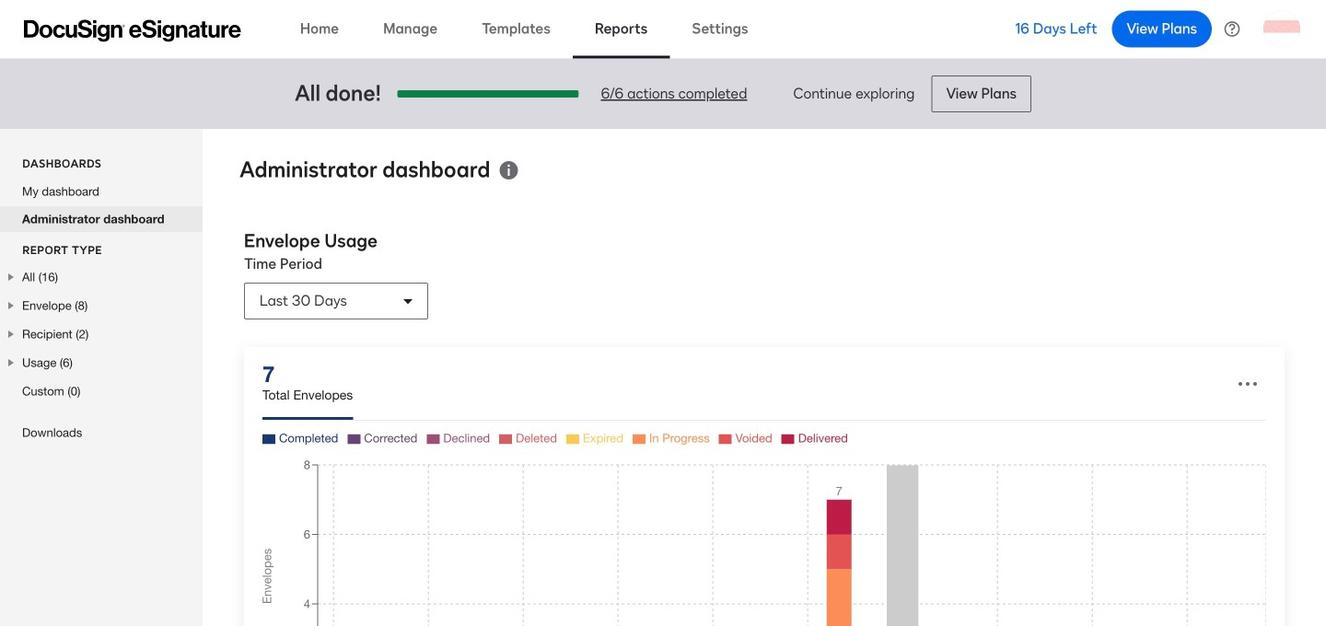 Task type: vqa. For each thing, say whether or not it's contained in the screenshot.
lock image
no



Task type: locate. For each thing, give the bounding box(es) containing it.
docusign esignature image
[[24, 20, 241, 42]]

region
[[260, 421, 1266, 626]]

your uploaded profile image image
[[1264, 11, 1300, 47]]



